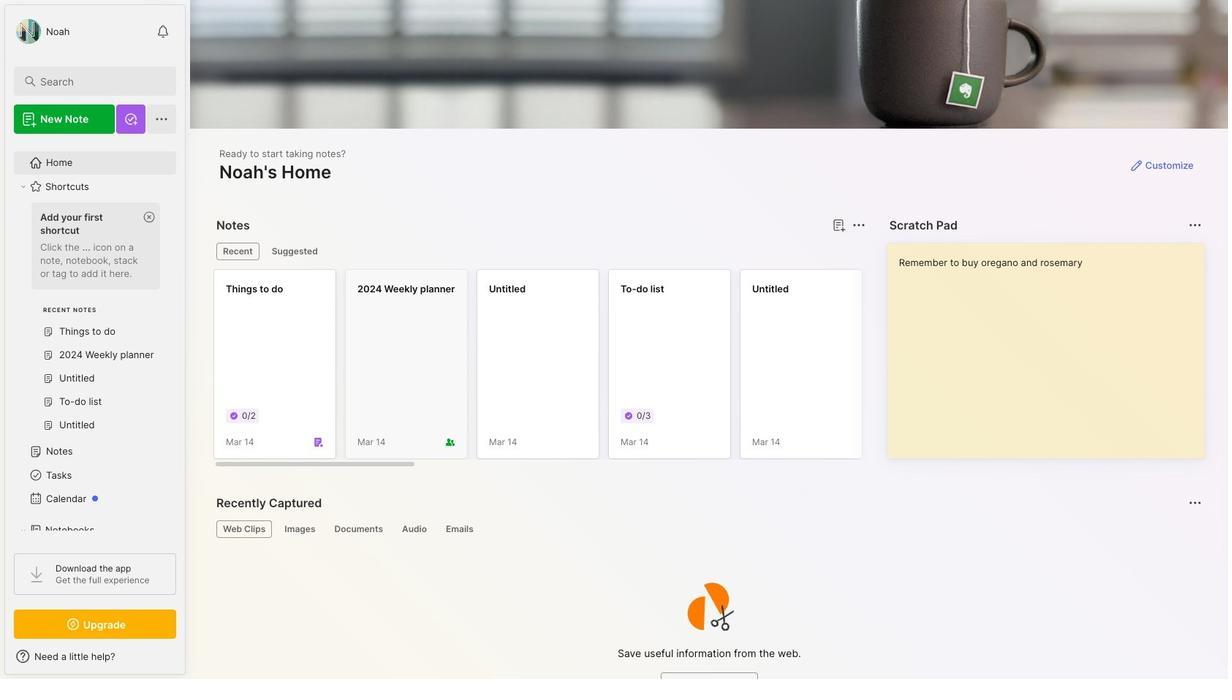 Task type: locate. For each thing, give the bounding box(es) containing it.
tab
[[216, 243, 259, 260], [265, 243, 324, 260], [216, 521, 272, 538], [278, 521, 322, 538], [328, 521, 390, 538], [396, 521, 434, 538], [439, 521, 480, 538]]

main element
[[0, 0, 190, 679]]

group
[[14, 198, 167, 446]]

0 horizontal spatial more actions image
[[850, 216, 868, 234]]

more actions image
[[1187, 494, 1204, 512]]

tree
[[5, 143, 185, 668]]

None search field
[[40, 72, 163, 90]]

0 vertical spatial tab list
[[216, 243, 863, 260]]

more actions image
[[850, 216, 868, 234], [1187, 216, 1204, 234]]

click to collapse image
[[185, 652, 196, 670]]

tab list
[[216, 243, 863, 260], [216, 521, 1200, 538]]

1 vertical spatial tab list
[[216, 521, 1200, 538]]

expand notebooks image
[[19, 526, 28, 535]]

none search field inside main element
[[40, 72, 163, 90]]

2 more actions image from the left
[[1187, 216, 1204, 234]]

Start writing… text field
[[899, 243, 1204, 447]]

1 horizontal spatial more actions image
[[1187, 216, 1204, 234]]

row group
[[213, 269, 1228, 468]]

1 tab list from the top
[[216, 243, 863, 260]]

More actions field
[[849, 215, 869, 235], [1185, 215, 1206, 235], [1185, 493, 1206, 513]]



Task type: describe. For each thing, give the bounding box(es) containing it.
Search text field
[[40, 75, 163, 88]]

1 more actions image from the left
[[850, 216, 868, 234]]

2 tab list from the top
[[216, 521, 1200, 538]]

WHAT'S NEW field
[[5, 645, 185, 668]]

group inside main element
[[14, 198, 167, 446]]

Account field
[[14, 17, 70, 46]]

tree inside main element
[[5, 143, 185, 668]]



Task type: vqa. For each thing, say whether or not it's contained in the screenshot.
Expand Tags image
no



